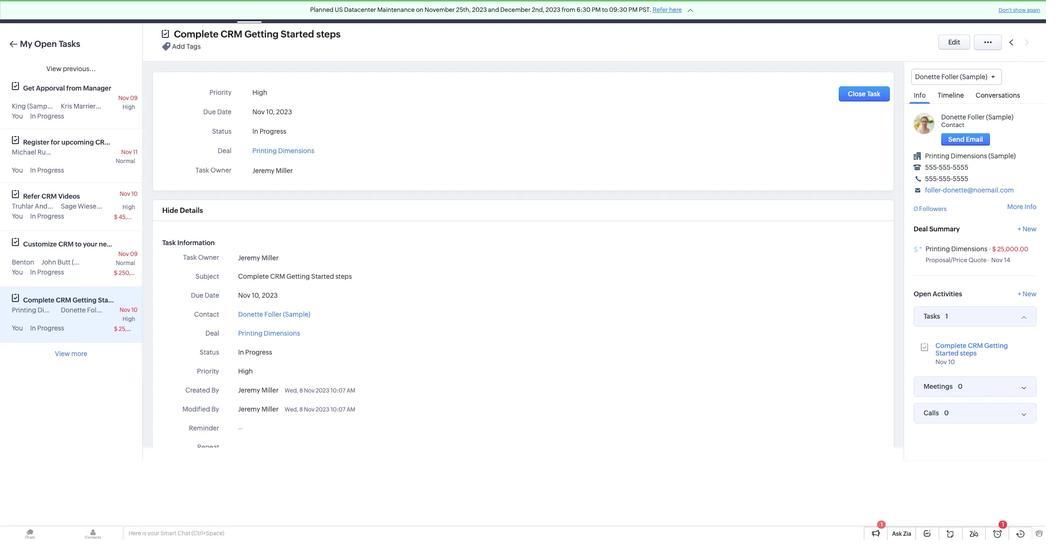 Task type: locate. For each thing, give the bounding box(es) containing it.
create menu image
[[880, 0, 903, 23]]

1 horizontal spatial 0
[[945, 409, 949, 417]]

summary
[[930, 225, 960, 233]]

·
[[989, 246, 992, 253], [989, 257, 991, 264]]

1 vertical spatial wed, 8 nov 2023 10:07 am
[[285, 407, 356, 413]]

None button
[[942, 133, 991, 146]]

add tags
[[172, 43, 201, 50]]

1 am from the top
[[347, 388, 356, 394]]

pm left pst.
[[629, 6, 638, 13]]

1 vertical spatial 8
[[299, 407, 303, 413]]

by right modified
[[212, 406, 219, 413]]

2 horizontal spatial tasks
[[924, 313, 941, 320]]

0 horizontal spatial truhlar
[[12, 203, 33, 210]]

5555 up foller-donette@noemail.com
[[953, 175, 969, 183]]

0 vertical spatial calls
[[317, 8, 332, 15]]

contacts
[[121, 8, 149, 15]]

2 you from the top
[[12, 167, 23, 174]]

from up kris
[[66, 84, 82, 92]]

2 horizontal spatial 0
[[959, 383, 963, 390]]

tasks right the deals link
[[241, 8, 258, 15]]

steps
[[316, 28, 341, 39], [336, 273, 352, 281], [123, 297, 140, 304], [961, 350, 977, 357]]

0 vertical spatial 10,
[[266, 108, 275, 116]]

profile image
[[1004, 4, 1019, 19]]

new inside + new link
[[1023, 225, 1037, 233]]

michael
[[12, 149, 36, 156]]

dimensions inside printing dimensions · $ 25,000.00 proposal/price quote · nov 14
[[952, 245, 988, 253]]

add
[[172, 43, 185, 50]]

1 horizontal spatial meetings
[[924, 383, 953, 391]]

chats image
[[0, 527, 60, 541]]

0 vertical spatial normal
[[116, 158, 135, 165]]

from
[[562, 6, 576, 13], [66, 84, 82, 92]]

5 you from the top
[[12, 325, 23, 332]]

0 vertical spatial new
[[1023, 225, 1037, 233]]

1 horizontal spatial truhlar
[[49, 203, 71, 210]]

2 10:07 from the top
[[331, 407, 346, 413]]

10 down the complete crm getting started steps "link"
[[949, 359, 956, 366]]

to inside customize crm to your needs nov 09
[[75, 241, 82, 248]]

printing inside printing dimensions · $ 25,000.00 proposal/price quote · nov 14
[[926, 245, 951, 253]]

0 vertical spatial your
[[83, 241, 97, 248]]

1 horizontal spatial 25,000.00
[[998, 246, 1029, 253]]

1 wed, from the top
[[285, 388, 298, 394]]

1 vertical spatial open
[[914, 290, 932, 298]]

smart
[[161, 531, 177, 537]]

wed, 8 nov 2023 10:07 am for created by
[[285, 388, 356, 394]]

0 vertical spatial wed, 8 nov 2023 10:07 am
[[285, 388, 356, 394]]

4 you from the top
[[12, 269, 23, 276]]

1 vertical spatial from
[[66, 84, 82, 92]]

task up details
[[196, 167, 209, 174]]

nov 10
[[120, 191, 138, 197]]

task owner
[[196, 167, 232, 174], [183, 254, 219, 262]]

contact down timeline
[[942, 122, 965, 129]]

progress for complete crm getting started steps
[[37, 325, 64, 332]]

donette@noemail.com
[[943, 187, 1015, 194]]

open left activities
[[914, 290, 932, 298]]

chat
[[178, 531, 190, 537]]

0 horizontal spatial to
[[75, 241, 82, 248]]

tasks up view previous...
[[59, 39, 80, 49]]

0 followers
[[914, 206, 947, 213]]

sage wieser (sample)
[[61, 203, 128, 210]]

printing dimensions (sample)
[[926, 152, 1016, 160]]

info left timeline
[[914, 92, 926, 99]]

0 vertical spatial printing dimensions link
[[253, 144, 315, 155]]

09 up 250,000.00
[[130, 251, 138, 258]]

5555
[[953, 164, 969, 171], [953, 175, 969, 183]]

jeremy
[[253, 167, 275, 175], [238, 254, 260, 262], [238, 387, 260, 394], [238, 406, 260, 413]]

0 vertical spatial to
[[602, 6, 608, 13]]

1 vertical spatial 10
[[131, 307, 138, 314]]

date
[[217, 108, 232, 116], [205, 292, 219, 300]]

nov inside get apporval from manager nov 09
[[118, 95, 129, 102]]

hide
[[162, 206, 178, 215]]

you
[[12, 113, 23, 120], [12, 167, 23, 174], [12, 213, 23, 220], [12, 269, 23, 276], [12, 325, 23, 332]]

0 horizontal spatial contact
[[194, 311, 219, 319]]

priority
[[210, 89, 232, 96], [197, 368, 219, 375]]

3 you from the top
[[12, 213, 23, 220]]

contact down subject
[[194, 311, 219, 319]]

orders inside sales orders link
[[528, 8, 550, 15]]

you for register
[[12, 167, 23, 174]]

1 horizontal spatial open
[[914, 290, 932, 298]]

1 vertical spatial new
[[1023, 290, 1037, 298]]

webinars
[[112, 139, 142, 146]]

crm link
[[8, 7, 42, 17]]

1 normal from the top
[[116, 158, 135, 165]]

1
[[946, 313, 949, 320], [1002, 521, 1005, 529], [881, 522, 883, 528]]

1 you from the top
[[12, 113, 23, 120]]

0 vertical spatial deal
[[218, 147, 232, 155]]

tasks down open activities
[[924, 313, 941, 320]]

wed, 8 nov 2023 10:07 am
[[285, 388, 356, 394], [285, 407, 356, 413]]

invoices link
[[623, 0, 664, 23]]

0 vertical spatial 8
[[299, 388, 303, 394]]

in progress for register for upcoming crm webinars
[[30, 167, 64, 174]]

normal down 11
[[116, 158, 135, 165]]

here is your smart chat (ctrl+space)
[[129, 531, 224, 537]]

0 vertical spatial am
[[347, 388, 356, 394]]

hide details link
[[162, 206, 203, 215]]

progress for customize crm to your needs
[[37, 269, 64, 276]]

normal up $ 250,000.00 at the left
[[116, 260, 135, 267]]

truhlar
[[12, 203, 33, 210], [49, 203, 71, 210]]

2 by from the top
[[212, 406, 219, 413]]

1 horizontal spatial your
[[148, 531, 159, 537]]

donette foller (sample) link
[[942, 114, 1014, 121], [238, 310, 311, 320]]

0 vertical spatial 555-555-5555
[[926, 164, 969, 171]]

1 vertical spatial 555-555-5555
[[926, 175, 969, 183]]

conversations
[[976, 92, 1021, 99]]

(sample) inside donette foller (sample) contact
[[987, 114, 1014, 121]]

new
[[1023, 225, 1037, 233], [1023, 290, 1037, 298]]

1 vertical spatial to
[[75, 241, 82, 248]]

0 horizontal spatial orders
[[528, 8, 550, 15]]

2 normal from the top
[[116, 260, 135, 267]]

status
[[212, 128, 232, 135], [200, 349, 219, 357]]

details
[[180, 206, 203, 215]]

0 vertical spatial from
[[562, 6, 576, 13]]

1 orders from the left
[[528, 8, 550, 15]]

(sample) inside field
[[961, 73, 988, 81]]

to left 09:30
[[602, 6, 608, 13]]

$
[[114, 214, 118, 221], [993, 246, 997, 253], [114, 270, 118, 277], [114, 326, 118, 333]]

refer right pst.
[[653, 6, 668, 13]]

2 09 from the top
[[130, 251, 138, 258]]

8 for modified by
[[299, 407, 303, 413]]

datacenter
[[344, 6, 376, 13]]

0 vertical spatial 09
[[130, 95, 138, 102]]

task owner down information at left
[[183, 254, 219, 262]]

+ new
[[1018, 225, 1037, 233], [1018, 290, 1037, 298]]

truhlar down the refer crm videos
[[49, 203, 71, 210]]

1 vertical spatial owner
[[198, 254, 219, 262]]

0 vertical spatial open
[[34, 39, 57, 49]]

0 vertical spatial tasks
[[241, 8, 258, 15]]

my
[[20, 39, 32, 49]]

am for modified by
[[347, 407, 356, 413]]

1 vertical spatial + new
[[1018, 290, 1037, 298]]

progress
[[37, 113, 64, 120], [260, 128, 287, 135], [37, 167, 64, 174], [37, 213, 64, 220], [37, 269, 64, 276], [37, 325, 64, 332], [245, 349, 272, 357]]

0 vertical spatial contact
[[942, 122, 965, 129]]

high
[[253, 89, 267, 96], [123, 104, 135, 111], [123, 204, 135, 211], [123, 316, 135, 323], [238, 368, 253, 375]]

refer crm videos
[[23, 193, 80, 200]]

1 vertical spatial am
[[347, 407, 356, 413]]

1 horizontal spatial to
[[602, 6, 608, 13]]

1 vertical spatial date
[[205, 292, 219, 300]]

task information
[[162, 239, 215, 247]]

leads link
[[80, 0, 113, 23]]

progress for get apporval from manager
[[37, 113, 64, 120]]

crm inside customize crm to your needs nov 09
[[58, 241, 74, 248]]

due
[[203, 108, 216, 116], [191, 292, 204, 300]]

0 horizontal spatial tasks
[[59, 39, 80, 49]]

6:30
[[577, 6, 591, 13]]

ask
[[893, 531, 903, 538]]

sales
[[511, 8, 527, 15]]

1 vertical spatial wed,
[[285, 407, 298, 413]]

your
[[83, 241, 97, 248], [148, 531, 159, 537]]

1 horizontal spatial from
[[562, 6, 576, 13]]

2 new from the top
[[1023, 290, 1037, 298]]

nov
[[118, 95, 129, 102], [253, 108, 265, 116], [121, 149, 132, 156], [120, 191, 130, 197], [118, 251, 129, 258], [992, 257, 1003, 264], [238, 292, 251, 300], [120, 307, 130, 314], [936, 359, 948, 366], [304, 388, 315, 394], [304, 407, 315, 413]]

orders inside purchase orders link
[[595, 8, 616, 15]]

wieser
[[78, 203, 99, 210]]

0 vertical spatial donette foller (sample) link
[[942, 114, 1014, 121]]

$ for customize crm to your needs
[[114, 270, 118, 277]]

1 horizontal spatial pm
[[629, 6, 638, 13]]

in progress for refer crm videos
[[30, 213, 64, 220]]

setup element
[[979, 0, 998, 23]]

donette foller (sample) inside field
[[916, 73, 988, 81]]

1 vertical spatial complete crm getting started steps nov 10
[[936, 342, 1009, 366]]

printing for top printing dimensions link
[[253, 147, 277, 155]]

in for register for upcoming crm webinars
[[30, 167, 36, 174]]

1 vertical spatial normal
[[116, 260, 135, 267]]

1 horizontal spatial refer
[[653, 6, 668, 13]]

foller-donette@noemail.com
[[926, 187, 1015, 194]]

09 up webinars
[[130, 95, 138, 102]]

normal
[[116, 158, 135, 165], [116, 260, 135, 267]]

10:07 for modified by
[[331, 407, 346, 413]]

1 vertical spatial info
[[1025, 203, 1037, 211]]

created by
[[185, 387, 219, 394]]

10:07 for created by
[[331, 388, 346, 394]]

here
[[670, 6, 682, 13]]

1 horizontal spatial donette foller (sample) link
[[942, 114, 1014, 121]]

from inside get apporval from manager nov 09
[[66, 84, 82, 92]]

0 horizontal spatial 25,000.00
[[119, 326, 147, 333]]

donette
[[916, 73, 941, 81], [942, 114, 967, 121], [61, 307, 86, 314], [238, 311, 263, 319]]

customize crm to your needs nov 09
[[23, 241, 138, 258]]

0 horizontal spatial donette foller (sample)
[[61, 307, 133, 314]]

orders right the 6:30
[[595, 8, 616, 15]]

1 + new from the top
[[1018, 225, 1037, 233]]

from left the 6:30
[[562, 6, 576, 13]]

09:30
[[610, 6, 628, 13]]

25,000.00 inside printing dimensions · $ 25,000.00 proposal/price quote · nov 14
[[998, 246, 1029, 253]]

1 09 from the top
[[130, 95, 138, 102]]

10 up 45,000.00
[[131, 191, 138, 197]]

1 vertical spatial 10:07
[[331, 407, 346, 413]]

salesinbox
[[672, 8, 706, 15]]

register for upcoming crm webinars nov 11
[[23, 139, 142, 156]]

555-555-5555
[[926, 164, 969, 171], [926, 175, 969, 183]]

high for kris marrier (sample)
[[123, 104, 135, 111]]

1 vertical spatial 5555
[[953, 175, 969, 183]]

to up john butt (sample)
[[75, 241, 82, 248]]

by right created
[[212, 387, 219, 394]]

0 vertical spatial priority
[[210, 89, 232, 96]]

1 10:07 from the top
[[331, 388, 346, 394]]

view left more
[[55, 350, 70, 358]]

$ for refer crm videos
[[114, 214, 118, 221]]

wed, for modified by
[[285, 407, 298, 413]]

1 vertical spatial complete crm getting started steps
[[238, 273, 352, 281]]

calls link
[[309, 0, 340, 23]]

orders for sales orders
[[528, 8, 550, 15]]

orders
[[528, 8, 550, 15], [595, 8, 616, 15]]

0 horizontal spatial your
[[83, 241, 97, 248]]

printing dimensions
[[253, 147, 315, 155], [12, 307, 74, 314], [238, 330, 300, 338]]

task owner up details
[[196, 167, 232, 174]]

1 vertical spatial donette foller (sample) link
[[238, 310, 311, 320]]

0 vertical spatial nov 10, 2023
[[253, 108, 292, 116]]

pm right the 6:30
[[592, 6, 601, 13]]

0 horizontal spatial pm
[[592, 6, 601, 13]]

info right 'more'
[[1025, 203, 1037, 211]]

1 8 from the top
[[299, 388, 303, 394]]

2 vertical spatial printing dimensions link
[[238, 329, 300, 339]]

1 horizontal spatial info
[[1025, 203, 1037, 211]]

in progress
[[30, 113, 64, 120], [253, 128, 287, 135], [30, 167, 64, 174], [30, 213, 64, 220], [30, 269, 64, 276], [30, 325, 64, 332], [238, 349, 272, 357]]

started
[[281, 28, 314, 39], [311, 273, 334, 281], [98, 297, 121, 304], [936, 350, 959, 357]]

2 wed, 8 nov 2023 10:07 am from the top
[[285, 407, 356, 413]]

0 vertical spatial due
[[203, 108, 216, 116]]

1 vertical spatial view
[[55, 350, 70, 358]]

0 vertical spatial +
[[1018, 225, 1022, 233]]

edit button
[[939, 35, 971, 50]]

nov 10, 2023
[[253, 108, 292, 116], [238, 292, 278, 300]]

1 wed, 8 nov 2023 10:07 am from the top
[[285, 388, 356, 394]]

0 horizontal spatial 0
[[914, 206, 919, 213]]

truhlar left 'and'
[[12, 203, 33, 210]]

0 horizontal spatial meetings
[[273, 8, 302, 15]]

normal inside the michael ruta (sample) normal
[[116, 158, 135, 165]]

planned us datacenter maintenance on november 25th, 2023 and december 2nd, 2023 from 6:30 pm to 09:30 pm pst. refer here
[[310, 6, 682, 13]]

2 wed, from the top
[[285, 407, 298, 413]]

refer up 'and'
[[23, 193, 40, 200]]

printing dimensions · $ 25,000.00 proposal/price quote · nov 14
[[926, 245, 1029, 264]]

printing dimensions link
[[253, 144, 315, 155], [926, 245, 988, 253], [238, 329, 300, 339]]

activities
[[933, 290, 963, 298]]

2 8 from the top
[[299, 407, 303, 413]]

modified by
[[183, 406, 219, 413]]

you for complete
[[12, 325, 23, 332]]

1 horizontal spatial orders
[[595, 8, 616, 15]]

wed, 8 nov 2023 10:07 am for modified by
[[285, 407, 356, 413]]

printing for printing dimensions (sample) link
[[926, 152, 950, 160]]

1 horizontal spatial tasks
[[241, 8, 258, 15]]

your right is
[[148, 531, 159, 537]]

orders right "sales"
[[528, 8, 550, 15]]

1 by from the top
[[212, 387, 219, 394]]

in for get apporval from manager
[[30, 113, 36, 120]]

0 horizontal spatial info
[[914, 92, 926, 99]]

open right my
[[34, 39, 57, 49]]

dimensions for top printing dimensions link
[[278, 147, 315, 155]]

michael ruta (sample) normal
[[12, 149, 135, 165]]

0 vertical spatial by
[[212, 387, 219, 394]]

in progress for get apporval from manager
[[30, 113, 64, 120]]

your left needs
[[83, 241, 97, 248]]

555-
[[926, 164, 940, 171], [940, 164, 953, 171], [926, 175, 940, 183], [940, 175, 953, 183]]

king
[[12, 103, 26, 110]]

refer
[[653, 6, 668, 13], [23, 193, 40, 200]]

pm
[[592, 6, 601, 13], [629, 6, 638, 13]]

1 vertical spatial due
[[191, 292, 204, 300]]

1 555-555-5555 from the top
[[926, 164, 969, 171]]

1 vertical spatial 09
[[130, 251, 138, 258]]

Donette Foller (Sample) field
[[912, 69, 1003, 85]]

2 orders from the left
[[595, 8, 616, 15]]

1 pm from the left
[[592, 6, 601, 13]]

task down task information
[[183, 254, 197, 262]]

2 am from the top
[[347, 407, 356, 413]]

progress for register for upcoming crm webinars
[[37, 167, 64, 174]]

1 new from the top
[[1023, 225, 1037, 233]]

0 vertical spatial view
[[46, 65, 62, 73]]

5555 down printing dimensions (sample) link
[[953, 164, 969, 171]]

09 inside get apporval from manager nov 09
[[130, 95, 138, 102]]

10 up "$ 25,000.00"
[[131, 307, 138, 314]]

view up the apporval
[[46, 65, 62, 73]]

0 vertical spatial due date
[[203, 108, 232, 116]]

2 vertical spatial deal
[[206, 330, 219, 338]]

0 vertical spatial 10:07
[[331, 388, 346, 394]]

2 pm from the left
[[629, 6, 638, 13]]

0 vertical spatial + new
[[1018, 225, 1037, 233]]



Task type: describe. For each thing, give the bounding box(es) containing it.
sales orders link
[[503, 0, 557, 23]]

hide details
[[162, 206, 203, 215]]

1 horizontal spatial calls
[[924, 410, 940, 417]]

2 horizontal spatial 1
[[1002, 521, 1005, 529]]

0 vertical spatial complete crm getting started steps nov 10
[[23, 297, 140, 314]]

your inside customize crm to your needs nov 09
[[83, 241, 97, 248]]

in for refer crm videos
[[30, 213, 36, 220]]

high for sage wieser (sample)
[[123, 204, 135, 211]]

and
[[488, 6, 499, 13]]

foller inside donette foller (sample) contact
[[968, 114, 985, 121]]

in for complete crm getting started steps
[[30, 325, 36, 332]]

purchase orders link
[[557, 0, 623, 23]]

quote
[[969, 257, 987, 264]]

1 vertical spatial 25,000.00
[[119, 326, 147, 333]]

again
[[1028, 7, 1041, 13]]

2 truhlar from the left
[[49, 203, 71, 210]]

0 horizontal spatial 10,
[[252, 292, 261, 300]]

timeline
[[938, 92, 965, 99]]

king (sample)
[[12, 103, 55, 110]]

needs
[[99, 241, 118, 248]]

1 5555 from the top
[[953, 164, 969, 171]]

dimensions for the bottom printing dimensions link
[[264, 330, 300, 338]]

1 vertical spatial meetings
[[924, 383, 953, 391]]

meetings link
[[266, 0, 309, 23]]

previous...
[[63, 65, 96, 73]]

more
[[71, 350, 87, 358]]

products
[[430, 8, 458, 15]]

analytics link
[[379, 0, 422, 23]]

dimensions for printing dimensions (sample) link
[[951, 152, 988, 160]]

1 horizontal spatial donette foller (sample)
[[238, 311, 311, 319]]

contact inside donette foller (sample) contact
[[942, 122, 965, 129]]

in for customize crm to your needs
[[30, 269, 36, 276]]

1 vertical spatial printing dimensions
[[12, 307, 74, 314]]

manager
[[83, 84, 111, 92]]

home
[[53, 8, 72, 15]]

donette inside donette foller (sample) contact
[[942, 114, 967, 121]]

nov inside printing dimensions · $ 25,000.00 proposal/price quote · nov 14
[[992, 257, 1003, 264]]

john butt (sample)
[[41, 259, 99, 266]]

upcoming
[[61, 139, 94, 146]]

by for modified by
[[212, 406, 219, 413]]

nov inside 'register for upcoming crm webinars nov 11'
[[121, 149, 132, 156]]

in progress for complete crm getting started steps
[[30, 325, 64, 332]]

kris
[[61, 103, 72, 110]]

1 vertical spatial nov 10, 2023
[[238, 292, 278, 300]]

information
[[177, 239, 215, 247]]

open activities
[[914, 290, 963, 298]]

0 horizontal spatial donette foller (sample) link
[[238, 310, 311, 320]]

contacts image
[[63, 527, 123, 541]]

zia
[[904, 531, 912, 538]]

$ 45,000.00
[[114, 214, 148, 221]]

0 vertical spatial owner
[[211, 167, 232, 174]]

in progress for customize crm to your needs
[[30, 269, 64, 276]]

0 vertical spatial date
[[217, 108, 232, 116]]

edit
[[949, 38, 961, 46]]

marketplace element
[[960, 0, 979, 23]]

0 for calls
[[945, 409, 949, 417]]

2 555-555-5555 from the top
[[926, 175, 969, 183]]

0 horizontal spatial open
[[34, 39, 57, 49]]

0 horizontal spatial 1
[[881, 522, 883, 528]]

you for customize
[[12, 269, 23, 276]]

next record image
[[1025, 39, 1032, 45]]

view previous...
[[46, 65, 96, 73]]

crm inside 'register for upcoming crm webinars nov 11'
[[95, 139, 111, 146]]

09 inside customize crm to your needs nov 09
[[130, 251, 138, 258]]

2 + new from the top
[[1018, 290, 1037, 298]]

250,000.00
[[119, 270, 151, 277]]

foller inside field
[[942, 73, 959, 81]]

0 vertical spatial printing dimensions
[[253, 147, 315, 155]]

1 vertical spatial tasks
[[59, 39, 80, 49]]

progress for refer crm videos
[[37, 213, 64, 220]]

deals link
[[201, 0, 234, 23]]

2 + from the top
[[1018, 290, 1022, 298]]

reports link
[[340, 0, 379, 23]]

attys
[[72, 203, 88, 210]]

my open tasks
[[20, 39, 80, 49]]

1 vertical spatial task owner
[[183, 254, 219, 262]]

don't
[[999, 7, 1013, 13]]

here
[[129, 531, 141, 537]]

2 vertical spatial 10
[[949, 359, 956, 366]]

1 vertical spatial deal
[[914, 225, 928, 233]]

subject
[[196, 273, 219, 281]]

home link
[[46, 0, 80, 23]]

john
[[41, 259, 56, 266]]

0 horizontal spatial refer
[[23, 193, 40, 200]]

0 vertical spatial 10
[[131, 191, 138, 197]]

apporval
[[36, 84, 65, 92]]

0 vertical spatial refer
[[653, 6, 668, 13]]

enterprise-trial upgrade
[[823, 4, 866, 19]]

task right close
[[868, 90, 881, 98]]

profile element
[[998, 0, 1025, 23]]

$ 25,000.00
[[114, 326, 147, 333]]

(sample) inside the michael ruta (sample) normal
[[53, 149, 80, 156]]

foller-donette@noemail.com link
[[926, 187, 1015, 194]]

0 for meetings
[[959, 383, 963, 390]]

1 + from the top
[[1018, 225, 1022, 233]]

11
[[133, 149, 138, 156]]

1 horizontal spatial 1
[[946, 313, 949, 320]]

0 vertical spatial status
[[212, 128, 232, 135]]

register
[[23, 139, 49, 146]]

close task
[[849, 90, 881, 98]]

deal for the bottom printing dimensions link
[[206, 330, 219, 338]]

1 vertical spatial priority
[[197, 368, 219, 375]]

foller-
[[926, 187, 944, 194]]

deal for top printing dimensions link
[[218, 147, 232, 155]]

refer here link
[[653, 6, 682, 13]]

benton
[[12, 259, 34, 266]]

0 vertical spatial 0
[[914, 206, 919, 213]]

deals
[[209, 8, 226, 15]]

view for view more
[[55, 350, 70, 358]]

contacts link
[[113, 0, 157, 23]]

deal summary
[[914, 225, 960, 233]]

don't show again link
[[999, 7, 1041, 13]]

butt
[[58, 259, 71, 266]]

timeline link
[[933, 85, 969, 104]]

$ for complete crm getting started steps
[[114, 326, 118, 333]]

complete crm getting started steps link
[[936, 342, 1009, 357]]

purchase orders
[[565, 8, 616, 15]]

kris marrier (sample)
[[61, 103, 125, 110]]

high for donette foller (sample)
[[123, 316, 135, 323]]

orders for purchase orders
[[595, 8, 616, 15]]

1 vertical spatial printing dimensions link
[[926, 245, 988, 253]]

1 horizontal spatial 10,
[[266, 108, 275, 116]]

view for view previous...
[[46, 65, 62, 73]]

25th,
[[456, 6, 471, 13]]

1 vertical spatial your
[[148, 531, 159, 537]]

upgrade
[[831, 12, 858, 19]]

2nd,
[[532, 6, 545, 13]]

view more
[[55, 350, 87, 358]]

+ new link
[[1018, 225, 1037, 238]]

2 vertical spatial tasks
[[924, 313, 941, 320]]

0 vertical spatial complete crm getting started steps
[[174, 28, 341, 39]]

1 vertical spatial ·
[[989, 257, 991, 264]]

1 truhlar from the left
[[12, 203, 33, 210]]

2 5555 from the top
[[953, 175, 969, 183]]

1 vertical spatial status
[[200, 349, 219, 357]]

signals image
[[922, 0, 940, 23]]

nov inside customize crm to your needs nov 09
[[118, 251, 129, 258]]

proposal/price
[[926, 257, 968, 264]]

1 vertical spatial due date
[[191, 292, 219, 300]]

donette inside field
[[916, 73, 941, 81]]

previous record image
[[1010, 39, 1014, 45]]

am for created by
[[347, 388, 356, 394]]

by for created by
[[212, 387, 219, 394]]

you for get
[[12, 113, 23, 120]]

analytics
[[387, 8, 415, 15]]

printing for the bottom printing dimensions link
[[238, 330, 263, 338]]

45,000.00
[[119, 214, 148, 221]]

us
[[335, 6, 343, 13]]

sage
[[61, 203, 77, 210]]

get apporval from manager nov 09
[[23, 84, 138, 102]]

tasks link
[[234, 0, 266, 23]]

conversations link
[[972, 85, 1026, 104]]

0 vertical spatial task owner
[[196, 167, 232, 174]]

task left information at left
[[162, 239, 176, 247]]

products link
[[422, 0, 465, 23]]

trial
[[854, 4, 866, 11]]

14
[[1005, 257, 1011, 264]]

followers
[[920, 206, 947, 213]]

search image
[[903, 0, 922, 23]]

(ctrl+space)
[[192, 531, 224, 537]]

0 vertical spatial info
[[914, 92, 926, 99]]

wed, for created by
[[285, 388, 298, 394]]

8 for created by
[[299, 388, 303, 394]]

0 vertical spatial ·
[[989, 246, 992, 253]]

on
[[416, 6, 424, 13]]

0 vertical spatial meetings
[[273, 8, 302, 15]]

close task link
[[839, 86, 891, 102]]

accounts link
[[157, 0, 201, 23]]

2 vertical spatial printing dimensions
[[238, 330, 300, 338]]

salesinbox link
[[664, 0, 713, 23]]

$ inside printing dimensions · $ 25,000.00 proposal/price quote · nov 14
[[993, 246, 997, 253]]

get
[[23, 84, 35, 92]]

quotes
[[473, 8, 496, 15]]

reports
[[347, 8, 371, 15]]

for
[[51, 139, 60, 146]]

planned
[[310, 6, 334, 13]]



Task type: vqa. For each thing, say whether or not it's contained in the screenshot.


